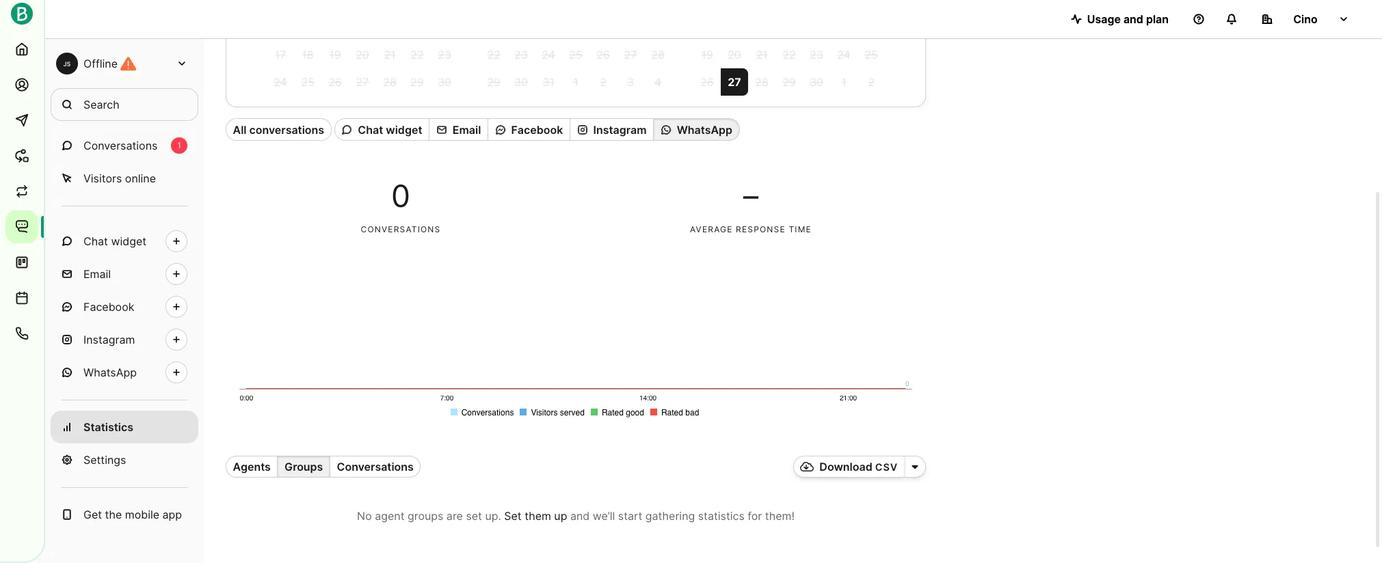 Task type: locate. For each thing, give the bounding box(es) containing it.
facebook
[[512, 123, 563, 137], [83, 300, 134, 314]]

groups button
[[277, 456, 330, 479]]

email left the facebook button
[[453, 123, 481, 137]]

instagram
[[594, 123, 647, 137], [83, 333, 135, 347]]

conversations up the visitors online
[[83, 139, 158, 153]]

agents button
[[226, 456, 277, 479]]

0 horizontal spatial chat
[[83, 235, 108, 248]]

0
[[391, 178, 411, 215]]

0 vertical spatial chat widget
[[358, 123, 423, 137]]

cino button
[[1252, 5, 1361, 33]]

1 horizontal spatial instagram
[[594, 123, 647, 137]]

1 vertical spatial chat widget
[[83, 235, 146, 248]]

0 horizontal spatial instagram
[[83, 333, 135, 347]]

js
[[63, 60, 71, 67]]

widget inside button
[[386, 123, 423, 137]]

chat widget
[[358, 123, 423, 137], [83, 235, 146, 248]]

cino
[[1294, 12, 1319, 26]]

whatsapp
[[677, 123, 733, 137], [83, 366, 137, 380]]

1 horizontal spatial conversations
[[337, 461, 414, 474]]

1 vertical spatial and
[[571, 510, 590, 524]]

1 horizontal spatial widget
[[386, 123, 423, 137]]

1
[[177, 140, 181, 151]]

email down chat widget "link"
[[83, 268, 111, 281]]

facebook button
[[488, 119, 570, 141]]

chat
[[358, 123, 383, 137], [83, 235, 108, 248]]

solo image
[[912, 462, 919, 473]]

email
[[453, 123, 481, 137], [83, 268, 111, 281]]

1 horizontal spatial whatsapp
[[677, 123, 733, 137]]

widget left email button
[[386, 123, 423, 137]]

up
[[555, 510, 568, 524]]

widget
[[386, 123, 423, 137], [111, 235, 146, 248]]

0 vertical spatial facebook
[[512, 123, 563, 137]]

conversations up no
[[337, 461, 414, 474]]

0 vertical spatial conversations
[[249, 123, 324, 137]]

and right up
[[571, 510, 590, 524]]

1 horizontal spatial and
[[1124, 12, 1144, 26]]

1 vertical spatial whatsapp
[[83, 366, 137, 380]]

chat widget up the email link
[[83, 235, 146, 248]]

conversations
[[249, 123, 324, 137], [361, 224, 441, 235]]

chat widget inside button
[[358, 123, 423, 137]]

statistics
[[83, 421, 133, 435]]

email link
[[51, 258, 198, 291]]

0 horizontal spatial widget
[[111, 235, 146, 248]]

0 horizontal spatial chat widget
[[83, 235, 146, 248]]

0 vertical spatial and
[[1124, 12, 1144, 26]]

1 vertical spatial facebook
[[83, 300, 134, 314]]

get
[[83, 508, 102, 522]]

1 horizontal spatial conversations
[[361, 224, 441, 235]]

response
[[736, 224, 786, 235]]

all
[[233, 123, 247, 137]]

1 horizontal spatial facebook
[[512, 123, 563, 137]]

and inside usage and plan button
[[1124, 12, 1144, 26]]

0 horizontal spatial and
[[571, 510, 590, 524]]

0 horizontal spatial conversations
[[249, 123, 324, 137]]

search link
[[51, 88, 198, 121]]

widget up the email link
[[111, 235, 146, 248]]

csv
[[876, 462, 899, 474]]

chat widget up "0" in the top of the page
[[358, 123, 423, 137]]

1 horizontal spatial email
[[453, 123, 481, 137]]

offline
[[83, 57, 118, 70]]

conversations right all
[[249, 123, 324, 137]]

0 vertical spatial instagram
[[594, 123, 647, 137]]

1 vertical spatial chat
[[83, 235, 108, 248]]

all conversations button
[[226, 119, 332, 141]]

1 vertical spatial instagram
[[83, 333, 135, 347]]

0 vertical spatial chat
[[358, 123, 383, 137]]

visitors
[[83, 172, 122, 185]]

visitors online
[[83, 172, 156, 185]]

chat widget link
[[51, 225, 198, 258]]

facebook inside button
[[512, 123, 563, 137]]

1 horizontal spatial chat
[[358, 123, 383, 137]]

–
[[744, 178, 759, 215]]

gathering
[[646, 510, 695, 524]]

0 vertical spatial widget
[[386, 123, 423, 137]]

time
[[789, 224, 812, 235]]

whatsapp down instagram link
[[83, 366, 137, 380]]

conversations
[[83, 139, 158, 153], [337, 461, 414, 474]]

and left "plan"
[[1124, 12, 1144, 26]]

groups
[[408, 510, 444, 524]]

1 vertical spatial conversations
[[337, 461, 414, 474]]

0 vertical spatial email
[[453, 123, 481, 137]]

0 horizontal spatial conversations
[[83, 139, 158, 153]]

1 vertical spatial conversations
[[361, 224, 441, 235]]

conversations down "0" in the top of the page
[[361, 224, 441, 235]]

and
[[1124, 12, 1144, 26], [571, 510, 590, 524]]

whatsapp down 27
[[677, 123, 733, 137]]

instagram inside instagram 'button'
[[594, 123, 647, 137]]

0 vertical spatial whatsapp
[[677, 123, 733, 137]]

0 horizontal spatial email
[[83, 268, 111, 281]]

email inside button
[[453, 123, 481, 137]]

them
[[525, 510, 551, 524]]

average response time
[[691, 224, 812, 235]]

conversations inside button
[[337, 461, 414, 474]]

groups
[[285, 461, 323, 474]]

1 vertical spatial widget
[[111, 235, 146, 248]]

start
[[618, 510, 643, 524]]

instagram link
[[51, 324, 198, 357]]

1 horizontal spatial chat widget
[[358, 123, 423, 137]]

plan
[[1147, 12, 1169, 26]]

get the mobile app link
[[51, 499, 198, 532]]



Task type: vqa. For each thing, say whether or not it's contained in the screenshot.
instagram "BUTTON"
yes



Task type: describe. For each thing, give the bounding box(es) containing it.
download csv
[[820, 461, 899, 474]]

email button
[[429, 119, 488, 141]]

conversations button
[[330, 456, 421, 479]]

whatsapp button
[[654, 119, 740, 141]]

instagram button
[[570, 119, 654, 141]]

agent
[[375, 510, 405, 524]]

1 vertical spatial email
[[83, 268, 111, 281]]

facebook link
[[51, 291, 198, 324]]

set them up link
[[505, 510, 568, 524]]

online
[[125, 172, 156, 185]]

agents
[[233, 461, 271, 474]]

app
[[163, 508, 182, 522]]

them!
[[766, 510, 795, 524]]

mobile
[[125, 508, 160, 522]]

get the mobile app
[[83, 508, 182, 522]]

settings
[[83, 454, 126, 467]]

search
[[83, 98, 119, 112]]

up.
[[485, 510, 501, 524]]

average
[[691, 224, 733, 235]]

chat inside "link"
[[83, 235, 108, 248]]

usage and plan button
[[1060, 5, 1180, 33]]

no agent groups are set up. set them up and we'll start gathering statistics for them!
[[357, 510, 795, 524]]

27
[[728, 76, 742, 89]]

conversations inside button
[[249, 123, 324, 137]]

usage
[[1088, 12, 1122, 26]]

chat inside button
[[358, 123, 383, 137]]

usage and plan
[[1088, 12, 1169, 26]]

whatsapp inside button
[[677, 123, 733, 137]]

all conversations
[[233, 123, 324, 137]]

visitors online link
[[51, 162, 198, 195]]

instagram inside instagram link
[[83, 333, 135, 347]]

widget inside "link"
[[111, 235, 146, 248]]

set
[[505, 510, 522, 524]]

for
[[748, 510, 762, 524]]

set
[[466, 510, 482, 524]]

we'll
[[593, 510, 615, 524]]

are
[[447, 510, 463, 524]]

0 horizontal spatial facebook
[[83, 300, 134, 314]]

settings link
[[51, 444, 198, 477]]

the
[[105, 508, 122, 522]]

0 vertical spatial conversations
[[83, 139, 158, 153]]

download
[[820, 461, 873, 474]]

0 horizontal spatial whatsapp
[[83, 366, 137, 380]]

statistics link
[[51, 411, 198, 444]]

chat widget inside "link"
[[83, 235, 146, 248]]

chat widget button
[[334, 119, 429, 141]]

no
[[357, 510, 372, 524]]

whatsapp link
[[51, 357, 198, 389]]

statistics
[[698, 510, 745, 524]]

27 button
[[721, 69, 749, 96]]



